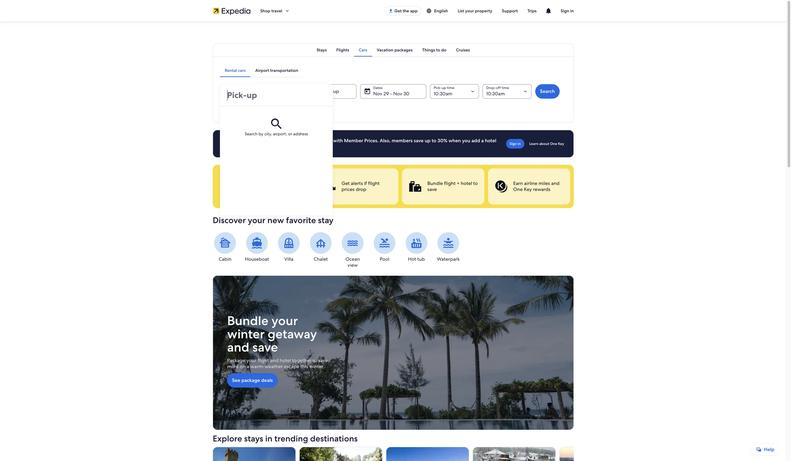 Task type: describe. For each thing, give the bounding box(es) containing it.
waterpark button
[[436, 232, 461, 262]]

prices
[[342, 186, 355, 193]]

save inside "bundle flight + hotel to save"
[[428, 186, 437, 193]]

1 nov from the left
[[373, 91, 382, 97]]

member
[[344, 138, 363, 144]]

airport transportation link
[[250, 64, 303, 77]]

cars
[[359, 47, 367, 53]]

weather
[[265, 364, 283, 370]]

stay
[[318, 215, 334, 226]]

save
[[240, 138, 251, 144]]

on inside bundle your winter getaway and save package your flight and hotel together to save more on a warm-weather escape this winter.
[[240, 364, 246, 370]]

package
[[227, 358, 245, 364]]

hotel inside save 10% or more on over 100,000 hotels with member prices. also, members save up to 30% when you add a hotel to a flight
[[485, 138, 497, 144]]

ocean
[[346, 256, 360, 262]]

rental cars
[[225, 68, 246, 73]]

stays
[[317, 47, 327, 53]]

get for get the app
[[395, 8, 402, 14]]

english button
[[422, 5, 453, 16]]

your for bundle
[[272, 313, 298, 329]]

get the app link
[[385, 6, 422, 16]]

search button
[[535, 84, 560, 99]]

trips
[[528, 8, 537, 14]]

ocean view button
[[340, 232, 365, 268]]

10%
[[252, 138, 261, 144]]

learn about one key link
[[527, 139, 567, 149]]

more inside save 10% or more on over 100,000 hotels with member prices. also, members save up to 30% when you add a hotel to a flight
[[268, 138, 280, 144]]

prices.
[[364, 138, 379, 144]]

explore stays in trending destinations
[[213, 434, 358, 444]]

to right up
[[432, 138, 437, 144]]

this
[[301, 364, 308, 370]]

key inside earn airline miles and one key rewards
[[524, 186, 532, 193]]

sign in button
[[556, 4, 579, 18]]

see package deals link
[[227, 374, 278, 388]]

shop
[[260, 8, 270, 14]]

hot tub button
[[404, 232, 429, 262]]

warm-
[[250, 364, 265, 370]]

earn airline miles and one key rewards
[[513, 180, 560, 193]]

vacation
[[377, 47, 394, 53]]

1 out of 3 element
[[316, 169, 399, 205]]

29
[[384, 91, 389, 97]]

bundle for flight
[[428, 180, 443, 187]]

earn
[[513, 180, 523, 187]]

1 horizontal spatial or
[[288, 131, 292, 137]]

packages
[[395, 47, 413, 53]]

travel
[[271, 8, 282, 14]]

Pick-up text field
[[220, 84, 333, 106]]

and inside earn airline miles and one key rewards
[[551, 180, 560, 187]]

when
[[449, 138, 461, 144]]

tub
[[417, 256, 425, 262]]

a left 10%
[[246, 144, 249, 150]]

cars
[[238, 68, 246, 73]]

one inside earn airline miles and one key rewards
[[513, 186, 523, 193]]

destinations
[[310, 434, 358, 444]]

villa button
[[277, 232, 301, 262]]

save inside save 10% or more on over 100,000 hotels with member prices. also, members save up to 30% when you add a hotel to a flight
[[414, 138, 424, 144]]

vacation packages link
[[372, 43, 418, 57]]

a inside bundle your winter getaway and save package your flight and hotel together to save more on a warm-weather escape this winter.
[[247, 364, 249, 370]]

save 10% or more on over 100,000 hotels with member prices. also, members save up to 30% when you add a hotel to a flight
[[240, 138, 497, 150]]

your for discover
[[248, 215, 266, 226]]

add
[[472, 138, 480, 144]]

houseboat button
[[245, 232, 269, 262]]

your for list
[[465, 8, 474, 14]]

by
[[259, 131, 263, 137]]

vacation packages
[[377, 47, 413, 53]]

flight inside "bundle flight + hotel to save"
[[444, 180, 456, 187]]

houseboat
[[245, 256, 269, 262]]

shop travel
[[260, 8, 282, 14]]

expedia logo image
[[213, 7, 251, 15]]

over
[[288, 138, 297, 144]]

flights
[[336, 47, 349, 53]]

flight inside get alerts if flight prices drop
[[368, 180, 380, 187]]

sign in inside bundle your winter getaway and save main content
[[510, 141, 521, 146]]

support
[[502, 8, 518, 14]]

city,
[[264, 131, 272, 137]]

transportation
[[270, 68, 298, 73]]

get the app
[[395, 8, 418, 14]]

address
[[293, 131, 308, 137]]

list your property
[[458, 8, 492, 14]]

airport,
[[273, 131, 287, 137]]

cabin
[[219, 256, 232, 262]]

rental cars link
[[220, 64, 250, 77]]

cruises link
[[451, 43, 475, 57]]

ocean view
[[346, 256, 360, 268]]

the
[[403, 8, 409, 14]]

airport
[[255, 68, 269, 73]]

1 horizontal spatial key
[[558, 141, 564, 146]]

to inside bundle your winter getaway and save package your flight and hotel together to save more on a warm-weather escape this winter.
[[313, 358, 317, 364]]

villa
[[284, 256, 293, 262]]

together
[[292, 358, 311, 364]]

rental
[[225, 68, 237, 73]]

flight inside bundle your winter getaway and save package your flight and hotel together to save more on a warm-weather escape this winter.
[[258, 358, 269, 364]]

nov 29 - nov 30 button
[[360, 84, 427, 99]]

30
[[404, 91, 410, 97]]

0 horizontal spatial and
[[227, 339, 249, 356]]

chalet button
[[309, 232, 333, 262]]

bundle your winter getaway and save package your flight and hotel together to save more on a warm-weather escape this winter.
[[227, 313, 328, 370]]



Task type: vqa. For each thing, say whether or not it's contained in the screenshot.
bottom Bundle
yes



Task type: locate. For each thing, give the bounding box(es) containing it.
tab list containing rental cars
[[220, 64, 303, 77]]

airport transportation
[[255, 68, 298, 73]]

property
[[475, 8, 492, 14]]

to right +
[[473, 180, 478, 187]]

one
[[550, 141, 557, 146], [513, 186, 523, 193]]

view
[[348, 262, 358, 268]]

one inside learn about one key link
[[550, 141, 557, 146]]

explore
[[213, 434, 242, 444]]

escape
[[284, 364, 299, 370]]

0 horizontal spatial on
[[240, 364, 246, 370]]

miles
[[539, 180, 550, 187]]

1 horizontal spatial get
[[395, 8, 402, 14]]

in right stays
[[265, 434, 273, 444]]

1 vertical spatial key
[[524, 186, 532, 193]]

english
[[434, 8, 448, 14]]

things to do
[[422, 47, 447, 53]]

bundle inside bundle your winter getaway and save package your flight and hotel together to save more on a warm-weather escape this winter.
[[227, 313, 269, 329]]

stays link
[[312, 43, 332, 57]]

and right "warm-"
[[270, 358, 279, 364]]

1 horizontal spatial hotel
[[461, 180, 472, 187]]

0 vertical spatial and
[[551, 180, 560, 187]]

flight
[[250, 144, 262, 150], [368, 180, 380, 187], [444, 180, 456, 187], [258, 358, 269, 364]]

2 nov from the left
[[393, 91, 402, 97]]

1 horizontal spatial on
[[281, 138, 286, 144]]

0 horizontal spatial bundle
[[227, 313, 269, 329]]

hot
[[408, 256, 416, 262]]

0 horizontal spatial hotel
[[280, 358, 291, 364]]

in left learn
[[518, 141, 521, 146]]

get right 'download the app button' icon at the left of the page
[[395, 8, 402, 14]]

bundle your winter getaway and save main content
[[0, 22, 787, 461]]

and right miles
[[551, 180, 560, 187]]

do
[[441, 47, 447, 53]]

0 horizontal spatial get
[[342, 180, 350, 187]]

cars link
[[354, 43, 372, 57]]

1 horizontal spatial one
[[550, 141, 557, 146]]

bundle for your
[[227, 313, 269, 329]]

sign inside sign in dropdown button
[[561, 8, 569, 14]]

one right about
[[550, 141, 557, 146]]

1 horizontal spatial and
[[270, 358, 279, 364]]

flight inside save 10% or more on over 100,000 hotels with member prices. also, members save up to 30% when you add a hotel to a flight
[[250, 144, 262, 150]]

small image
[[427, 8, 432, 14]]

1 horizontal spatial bundle
[[428, 180, 443, 187]]

see
[[232, 377, 240, 384]]

chalet
[[314, 256, 328, 262]]

in inside sign in dropdown button
[[570, 8, 574, 14]]

2 horizontal spatial and
[[551, 180, 560, 187]]

0 horizontal spatial nov
[[373, 91, 382, 97]]

2 horizontal spatial hotel
[[485, 138, 497, 144]]

one left airline
[[513, 186, 523, 193]]

discover
[[213, 215, 246, 226]]

more
[[268, 138, 280, 144], [227, 364, 239, 370]]

flight up 'deals'
[[258, 358, 269, 364]]

and up 'package'
[[227, 339, 249, 356]]

key right about
[[558, 141, 564, 146]]

shop travel button
[[256, 4, 295, 18]]

1 vertical spatial in
[[518, 141, 521, 146]]

see package deals
[[232, 377, 273, 384]]

1 vertical spatial and
[[227, 339, 249, 356]]

hotels
[[319, 138, 332, 144]]

0 vertical spatial one
[[550, 141, 557, 146]]

get alerts if flight prices drop
[[342, 180, 380, 193]]

0 horizontal spatial sign
[[510, 141, 517, 146]]

1 vertical spatial tab list
[[220, 64, 303, 77]]

your inside list your property "link"
[[465, 8, 474, 14]]

save left up
[[414, 138, 424, 144]]

to right this on the left bottom
[[313, 358, 317, 364]]

0 vertical spatial more
[[268, 138, 280, 144]]

bundle inside "bundle flight + hotel to save"
[[428, 180, 443, 187]]

getaway
[[268, 326, 317, 343]]

hotel right +
[[461, 180, 472, 187]]

app
[[410, 8, 418, 14]]

get left alerts
[[342, 180, 350, 187]]

on down airport,
[[281, 138, 286, 144]]

download the app button image
[[388, 8, 393, 13]]

2 vertical spatial in
[[265, 434, 273, 444]]

things to do link
[[418, 43, 451, 57]]

drop
[[356, 186, 366, 193]]

travel sale activities deals image
[[213, 276, 574, 430]]

a left "warm-"
[[247, 364, 249, 370]]

nov left 29
[[373, 91, 382, 97]]

learn about one key
[[529, 141, 564, 146]]

package
[[241, 377, 260, 384]]

0 vertical spatial bundle
[[428, 180, 443, 187]]

tab list
[[213, 43, 574, 57], [220, 64, 303, 77]]

bundle flight + hotel to save
[[428, 180, 478, 193]]

0 vertical spatial or
[[288, 131, 292, 137]]

search inside button
[[540, 88, 555, 95]]

0 vertical spatial sign in
[[561, 8, 574, 14]]

0 vertical spatial search
[[540, 88, 555, 95]]

1 vertical spatial one
[[513, 186, 523, 193]]

0 vertical spatial hotel
[[485, 138, 497, 144]]

more up the 'see'
[[227, 364, 239, 370]]

you
[[462, 138, 470, 144]]

0 horizontal spatial search
[[245, 131, 258, 137]]

get for get alerts if flight prices drop
[[342, 180, 350, 187]]

or inside save 10% or more on over 100,000 hotels with member prices. also, members save up to 30% when you add a hotel to a flight
[[262, 138, 267, 144]]

to inside "bundle flight + hotel to save"
[[473, 180, 478, 187]]

1 horizontal spatial search
[[540, 88, 555, 95]]

1 vertical spatial or
[[262, 138, 267, 144]]

new
[[268, 215, 284, 226]]

2 horizontal spatial in
[[570, 8, 574, 14]]

3 out of 3 element
[[488, 169, 570, 205]]

favorite
[[286, 215, 316, 226]]

0 horizontal spatial one
[[513, 186, 523, 193]]

members
[[392, 138, 413, 144]]

flights link
[[332, 43, 354, 57]]

winter.
[[309, 364, 324, 370]]

get inside get alerts if flight prices drop
[[342, 180, 350, 187]]

trending
[[275, 434, 308, 444]]

alerts
[[351, 180, 363, 187]]

deals
[[261, 377, 273, 384]]

and
[[551, 180, 560, 187], [227, 339, 249, 356], [270, 358, 279, 364]]

0 vertical spatial on
[[281, 138, 286, 144]]

a
[[481, 138, 484, 144], [246, 144, 249, 150], [247, 364, 249, 370]]

sign inside sign in link
[[510, 141, 517, 146]]

pool
[[380, 256, 389, 262]]

search
[[540, 88, 555, 95], [245, 131, 258, 137]]

1 vertical spatial on
[[240, 364, 246, 370]]

a right add
[[481, 138, 484, 144]]

more down search by city, airport, or address
[[268, 138, 280, 144]]

to left 10%
[[240, 144, 245, 150]]

more inside bundle your winter getaway and save package your flight and hotel together to save more on a warm-weather escape this winter.
[[227, 364, 239, 370]]

0 horizontal spatial in
[[265, 434, 273, 444]]

in
[[570, 8, 574, 14], [518, 141, 521, 146], [265, 434, 273, 444]]

to left do
[[436, 47, 440, 53]]

save up "warm-"
[[252, 339, 278, 356]]

search for search by city, airport, or address
[[245, 131, 258, 137]]

2 out of 3 element
[[402, 169, 484, 205]]

-
[[390, 91, 392, 97]]

nov right -
[[393, 91, 402, 97]]

flight down by
[[250, 144, 262, 150]]

trips link
[[523, 5, 542, 16]]

1 horizontal spatial more
[[268, 138, 280, 144]]

up
[[425, 138, 431, 144]]

communication center icon image
[[545, 7, 552, 14]]

0 vertical spatial get
[[395, 8, 402, 14]]

0 vertical spatial sign
[[561, 8, 569, 14]]

sign right the communication center icon
[[561, 8, 569, 14]]

sign in right the communication center icon
[[561, 8, 574, 14]]

cruises
[[456, 47, 470, 53]]

hotel inside "bundle flight + hotel to save"
[[461, 180, 472, 187]]

hotel inside bundle your winter getaway and save package your flight and hotel together to save more on a warm-weather escape this winter.
[[280, 358, 291, 364]]

search for search
[[540, 88, 555, 95]]

stays
[[244, 434, 263, 444]]

flight right if
[[368, 180, 380, 187]]

on left "warm-"
[[240, 364, 246, 370]]

30%
[[438, 138, 448, 144]]

1 horizontal spatial sign in
[[561, 8, 574, 14]]

hotel right add
[[485, 138, 497, 144]]

about
[[539, 141, 549, 146]]

1 horizontal spatial sign
[[561, 8, 569, 14]]

0 horizontal spatial key
[[524, 186, 532, 193]]

in inside sign in link
[[518, 141, 521, 146]]

list your property link
[[453, 5, 497, 16]]

0 vertical spatial key
[[558, 141, 564, 146]]

+
[[457, 180, 460, 187]]

0 vertical spatial in
[[570, 8, 574, 14]]

in right the communication center icon
[[570, 8, 574, 14]]

or down by
[[262, 138, 267, 144]]

to inside 'things to do' link
[[436, 47, 440, 53]]

sign left learn
[[510, 141, 517, 146]]

if
[[364, 180, 367, 187]]

1 horizontal spatial in
[[518, 141, 521, 146]]

things
[[422, 47, 435, 53]]

with
[[333, 138, 343, 144]]

get
[[395, 8, 402, 14], [342, 180, 350, 187]]

sign in inside dropdown button
[[561, 8, 574, 14]]

sign
[[561, 8, 569, 14], [510, 141, 517, 146]]

key
[[558, 141, 564, 146], [524, 186, 532, 193]]

0 horizontal spatial sign in
[[510, 141, 521, 146]]

1 vertical spatial more
[[227, 364, 239, 370]]

100,000
[[299, 138, 317, 144]]

0 horizontal spatial or
[[262, 138, 267, 144]]

1 vertical spatial search
[[245, 131, 258, 137]]

0 vertical spatial tab list
[[213, 43, 574, 57]]

save right this on the left bottom
[[318, 358, 328, 364]]

hotel
[[485, 138, 497, 144], [461, 180, 472, 187], [280, 358, 291, 364]]

your
[[465, 8, 474, 14], [248, 215, 266, 226], [272, 313, 298, 329], [247, 358, 256, 364]]

1 vertical spatial get
[[342, 180, 350, 187]]

flight left +
[[444, 180, 456, 187]]

1 vertical spatial hotel
[[461, 180, 472, 187]]

hotel left the together
[[280, 358, 291, 364]]

save left +
[[428, 186, 437, 193]]

rewards
[[533, 186, 551, 193]]

also,
[[380, 138, 391, 144]]

on
[[281, 138, 286, 144], [240, 364, 246, 370]]

discover your new favorite stay
[[213, 215, 334, 226]]

1 horizontal spatial nov
[[393, 91, 402, 97]]

airline
[[524, 180, 538, 187]]

on inside save 10% or more on over 100,000 hotels with member prices. also, members save up to 30% when you add a hotel to a flight
[[281, 138, 286, 144]]

sign in left learn
[[510, 141, 521, 146]]

1 vertical spatial sign
[[510, 141, 517, 146]]

0 horizontal spatial more
[[227, 364, 239, 370]]

tab list containing stays
[[213, 43, 574, 57]]

list
[[458, 8, 464, 14]]

1 vertical spatial bundle
[[227, 313, 269, 329]]

2 vertical spatial and
[[270, 358, 279, 364]]

1 vertical spatial sign in
[[510, 141, 521, 146]]

key right earn
[[524, 186, 532, 193]]

2 vertical spatial hotel
[[280, 358, 291, 364]]

waterpark
[[437, 256, 460, 262]]

sign in
[[561, 8, 574, 14], [510, 141, 521, 146]]

or up over
[[288, 131, 292, 137]]

trailing image
[[285, 8, 290, 14]]



